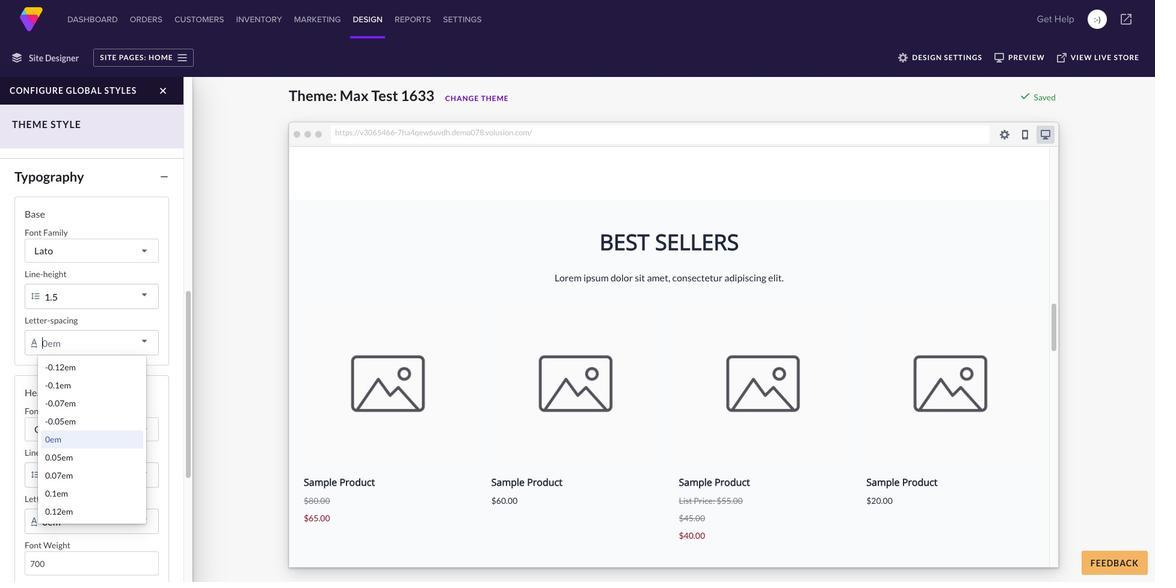 Task type: describe. For each thing, give the bounding box(es) containing it.
letter
[[25, 494, 47, 504]]

7ha4qew6uvdh.demo078.volusion.com/
[[398, 127, 532, 137]]

global
[[66, 85, 102, 96]]

-0.07em
[[45, 398, 76, 409]]

style
[[50, 119, 81, 130]]

font for lato
[[25, 228, 42, 238]]

design
[[913, 53, 943, 62]]

site pages: home button
[[93, 49, 194, 67]]

)
[[1099, 13, 1101, 25]]

theme:
[[289, 87, 337, 104]]

get
[[1037, 12, 1053, 26]]

saved image
[[1021, 91, 1030, 101]]

:-) link
[[1088, 10, 1108, 29]]

change theme
[[445, 94, 509, 103]]

heading
[[25, 387, 60, 398]]

1633
[[401, 87, 435, 104]]

color4
[[41, 103, 74, 113]]

-0.1em link
[[41, 377, 143, 395]]

-0.1em
[[45, 380, 71, 391]]

lato
[[34, 245, 53, 256]]

0.12em link
[[41, 503, 143, 521]]

1 vertical spatial 0.1em
[[45, 489, 68, 499]]

1 horizontal spatial theme
[[481, 94, 509, 103]]

line
[[25, 448, 40, 458]]

styles
[[104, 85, 137, 96]]

line height
[[25, 448, 67, 458]]

site for site designer
[[29, 53, 43, 63]]

1 vertical spatial 0.12em
[[45, 507, 73, 517]]

line-
[[25, 269, 43, 279]]

24,
[[89, 115, 99, 124]]

spacing
[[50, 315, 78, 326]]

settings button
[[441, 0, 484, 39]]

1.15 text field
[[25, 463, 159, 488]]

reports button
[[393, 0, 434, 39]]

0.1em link
[[41, 485, 143, 503]]

orders button
[[127, 0, 165, 39]]

configure
[[10, 85, 64, 96]]

list box containing -0.12em
[[38, 356, 146, 524]]

volusion-logo link
[[19, 7, 43, 31]]

design settings button
[[893, 49, 989, 67]]

0em link
[[41, 431, 143, 449]]

-0.05em
[[45, 417, 76, 427]]

spacing
[[49, 494, 77, 504]]

settings
[[945, 53, 983, 62]]

0.05em link
[[41, 449, 143, 467]]

family for base
[[43, 228, 68, 238]]

site pages: home
[[100, 53, 173, 62]]

color
[[49, 84, 68, 95]]

theme: max test 1633
[[289, 87, 435, 104]]

-0.12em
[[45, 362, 76, 373]]

change
[[445, 94, 479, 103]]

feedback
[[1091, 558, 1139, 569]]

settings
[[443, 13, 482, 25]]

1.5 text field
[[25, 284, 159, 309]]

0 vertical spatial 0.12em
[[48, 362, 76, 373]]

0em text field for open sans
[[25, 509, 159, 535]]

dashboard image
[[19, 7, 43, 31]]

design button
[[351, 0, 385, 39]]

height
[[43, 269, 67, 279]]

design
[[353, 13, 383, 25]]

theme inside "sidebar" element
[[12, 119, 48, 130]]

view
[[1071, 53, 1093, 62]]

help
[[1055, 12, 1075, 26]]

customers
[[175, 13, 224, 25]]

:-)
[[1095, 13, 1101, 25]]

marketing button
[[292, 0, 343, 39]]

customers button
[[172, 0, 227, 39]]

-0.12em link
[[41, 359, 143, 377]]

sale price color
[[14, 84, 68, 95]]

0 vertical spatial 0.07em
[[48, 398, 76, 409]]

reports
[[395, 13, 431, 25]]

line-height
[[25, 269, 67, 279]]

0.05em inside 0.05em 'link'
[[45, 453, 73, 463]]

Heading weight text field
[[25, 552, 159, 576]]

- for 0.12em
[[45, 362, 48, 373]]

letter-
[[25, 315, 50, 326]]

open sans
[[34, 424, 79, 435]]

view live store button
[[1051, 49, 1146, 67]]

0em
[[45, 435, 61, 445]]

theme style
[[12, 119, 81, 130]]

https://v3065466-
[[335, 127, 398, 137]]

-0.07em link
[[41, 395, 143, 413]]

- for 0.05em
[[45, 417, 48, 427]]

font weight
[[25, 541, 70, 551]]

open sans button
[[25, 418, 159, 442]]



Task type: locate. For each thing, give the bounding box(es) containing it.
family up lato
[[43, 228, 68, 238]]

letter spacing
[[25, 494, 77, 504]]

- inside -0.07em link
[[45, 398, 48, 409]]

pages:
[[119, 53, 147, 62]]

0.07em down height
[[45, 471, 73, 481]]

color4 rgba(178, 17, 24, 1)
[[41, 103, 107, 124]]

theme right change on the top left of the page
[[481, 94, 509, 103]]

0 vertical spatial theme
[[481, 94, 509, 103]]

test
[[372, 87, 398, 104]]

https://v3065466-7ha4qew6uvdh.demo078.volusion.com/
[[335, 127, 532, 137]]

1 horizontal spatial site
[[100, 53, 117, 62]]

site for site pages: home
[[100, 53, 117, 62]]

0.1em down -0.12em
[[48, 380, 71, 391]]

font family
[[25, 228, 68, 238], [25, 406, 68, 417]]

3 - from the top
[[45, 398, 48, 409]]

design settings
[[913, 53, 983, 62]]

letter-spacing
[[25, 315, 78, 326]]

font
[[25, 228, 42, 238], [25, 406, 42, 417], [25, 541, 42, 551]]

sale price color element
[[14, 99, 169, 128]]

1 family from the top
[[43, 228, 68, 238]]

store
[[1114, 53, 1140, 62]]

- inside -0.1em link
[[45, 380, 48, 391]]

0em text field down 0.1em link
[[25, 509, 159, 535]]

:-
[[1095, 13, 1099, 25]]

max
[[340, 87, 369, 104]]

family
[[43, 228, 68, 238], [43, 406, 68, 417]]

font down base
[[25, 228, 42, 238]]

2 - from the top
[[45, 380, 48, 391]]

- for 0.1em
[[45, 380, 48, 391]]

-0.05em link
[[41, 413, 143, 431]]

0.05em down -0.07em
[[48, 417, 76, 427]]

font family up open
[[25, 406, 68, 417]]

0 horizontal spatial site
[[29, 53, 43, 63]]

weight
[[43, 541, 70, 551]]

0em text field
[[25, 330, 159, 356], [25, 509, 159, 535]]

- inside -0.05em link
[[45, 417, 48, 427]]

2 0em text field from the top
[[25, 509, 159, 535]]

font for open sans
[[25, 406, 42, 417]]

- up 0em in the bottom left of the page
[[45, 417, 48, 427]]

0.07em up -0.05em
[[48, 398, 76, 409]]

0.1em
[[48, 380, 71, 391], [45, 489, 68, 499]]

1 vertical spatial font
[[25, 406, 42, 417]]

0.07em
[[48, 398, 76, 409], [45, 471, 73, 481]]

site inside button
[[100, 53, 117, 62]]

1 vertical spatial family
[[43, 406, 68, 417]]

0 vertical spatial font family
[[25, 228, 68, 238]]

- down -0.12em
[[45, 380, 48, 391]]

0em text field up -0.12em link
[[25, 330, 159, 356]]

preview button
[[989, 49, 1051, 67]]

2 font from the top
[[25, 406, 42, 417]]

1 vertical spatial 0.05em
[[45, 453, 73, 463]]

3 font from the top
[[25, 541, 42, 551]]

0 vertical spatial font
[[25, 228, 42, 238]]

family for heading
[[43, 406, 68, 417]]

site left pages:
[[100, 53, 117, 62]]

1 font from the top
[[25, 228, 42, 238]]

open
[[34, 424, 58, 435]]

0.12em down spacing
[[45, 507, 73, 517]]

0 vertical spatial 0.1em
[[48, 380, 71, 391]]

designer
[[45, 53, 79, 63]]

0.12em up -0.1em
[[48, 362, 76, 373]]

2 font family from the top
[[25, 406, 68, 417]]

inventory button
[[234, 0, 285, 39]]

17,
[[78, 115, 88, 124]]

1 0em text field from the top
[[25, 330, 159, 356]]

sans
[[60, 424, 79, 435]]

theme
[[481, 94, 509, 103], [12, 119, 48, 130]]

list box
[[38, 356, 146, 524]]

typography
[[14, 169, 84, 185]]

1 - from the top
[[45, 362, 48, 373]]

0.05em inside -0.05em link
[[48, 417, 76, 427]]

- down -0.1em
[[45, 398, 48, 409]]

- inside -0.12em link
[[45, 362, 48, 373]]

0em text field for lato
[[25, 330, 159, 356]]

font family for open sans
[[25, 406, 68, 417]]

0.1em down 0.07em link
[[45, 489, 68, 499]]

family up open sans
[[43, 406, 68, 417]]

sidebar element
[[0, 0, 193, 583]]

rgba(178,
[[41, 115, 77, 124]]

0 vertical spatial 0em text field
[[25, 330, 159, 356]]

get help
[[1037, 12, 1075, 26]]

site left designer
[[29, 53, 43, 63]]

1 vertical spatial theme
[[12, 119, 48, 130]]

0.05em
[[48, 417, 76, 427], [45, 453, 73, 463]]

0.12em
[[48, 362, 76, 373], [45, 507, 73, 517]]

live
[[1095, 53, 1113, 62]]

view live store
[[1071, 53, 1140, 62]]

1)
[[101, 115, 107, 124]]

marketing
[[294, 13, 341, 25]]

font left weight on the bottom left of the page
[[25, 541, 42, 551]]

home
[[149, 53, 173, 62]]

site designer
[[29, 53, 79, 63]]

font family up lato
[[25, 228, 68, 238]]

dashboard
[[67, 13, 118, 25]]

4 - from the top
[[45, 417, 48, 427]]

height
[[42, 448, 67, 458]]

- up -0.1em
[[45, 362, 48, 373]]

1 vertical spatial 0.07em
[[45, 471, 73, 481]]

1 font family from the top
[[25, 228, 68, 238]]

1 vertical spatial 0em text field
[[25, 509, 159, 535]]

configure global styles
[[10, 85, 137, 96]]

get help link
[[1034, 7, 1079, 31]]

typography button
[[8, 166, 175, 187]]

0 horizontal spatial theme
[[12, 119, 48, 130]]

2 vertical spatial font
[[25, 541, 42, 551]]

font down heading
[[25, 406, 42, 417]]

2 family from the top
[[43, 406, 68, 417]]

0.07em link
[[41, 467, 143, 485]]

lato button
[[25, 239, 159, 263]]

dashboard link
[[65, 0, 120, 39]]

theme down color4
[[12, 119, 48, 130]]

font family for lato
[[25, 228, 68, 238]]

base
[[25, 208, 45, 220]]

preview
[[1009, 53, 1045, 62]]

inventory
[[236, 13, 282, 25]]

0 vertical spatial family
[[43, 228, 68, 238]]

orders
[[130, 13, 163, 25]]

feedback button
[[1082, 551, 1148, 575]]

sale
[[14, 84, 29, 95]]

0.05em down 0em in the bottom left of the page
[[45, 453, 73, 463]]

1 vertical spatial font family
[[25, 406, 68, 417]]

- for 0.07em
[[45, 398, 48, 409]]

site
[[29, 53, 43, 63], [100, 53, 117, 62]]

0 vertical spatial 0.05em
[[48, 417, 76, 427]]



Task type: vqa. For each thing, say whether or not it's contained in the screenshot.
'layout'
no



